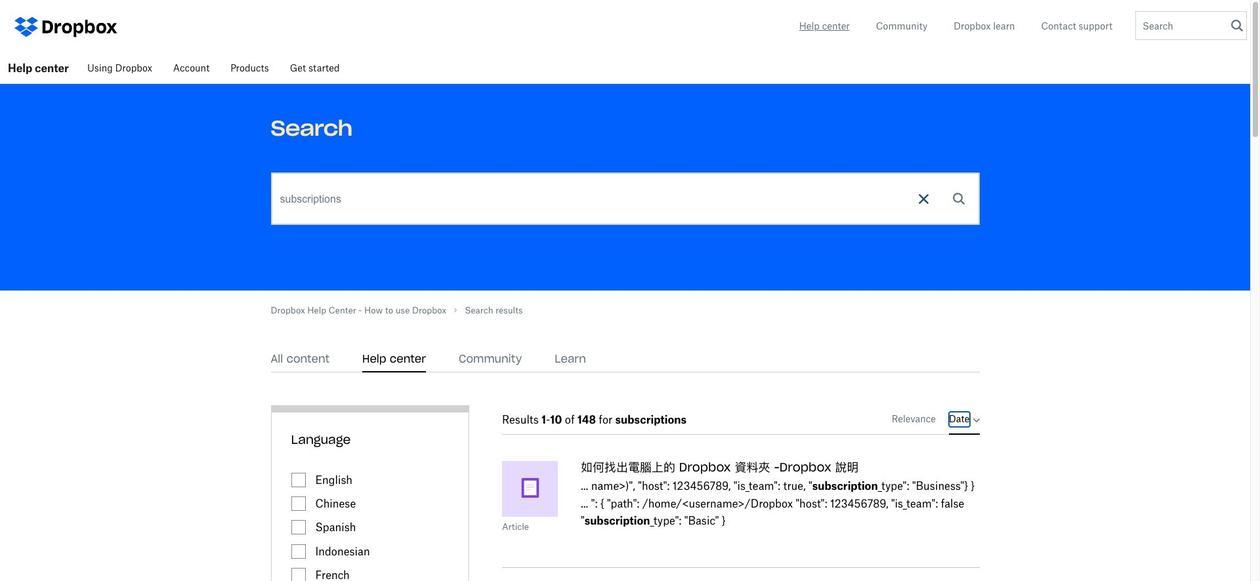 Task type: locate. For each thing, give the bounding box(es) containing it.
search image
[[953, 193, 965, 205], [953, 193, 965, 205]]

0 vertical spatial toggle image
[[292, 497, 305, 510]]

toggle image inside inclusion filter on indonesian; 7 results element
[[292, 545, 305, 558]]

1 vertical spatial toggle image
[[292, 521, 305, 534]]

1 vertical spatial clear image
[[919, 194, 929, 204]]

1 toggle image from the top
[[292, 497, 305, 510]]

toggle image
[[292, 497, 305, 510], [292, 521, 305, 534], [292, 545, 305, 558]]

toggle image
[[292, 473, 305, 487], [292, 568, 305, 581]]

3 toggle image from the top
[[292, 545, 305, 558]]

clear image inside search search box
[[1228, 21, 1238, 31]]

clear image
[[1228, 21, 1238, 31], [919, 194, 929, 204]]

inclusion filter on spanish; 8 results element
[[271, 516, 469, 540]]

toggle image inside inclusion filter on spanish; 8 results element
[[292, 521, 305, 534]]

search image
[[1231, 20, 1243, 32], [1231, 20, 1243, 32]]

option group
[[949, 412, 980, 435]]

none search field search
[[1136, 12, 1238, 43]]

toggle image for inclusion filter on french; 4 results element
[[292, 568, 305, 581]]

toggle image for inclusion filter on indonesian; 7 results element at the left bottom of page
[[292, 545, 305, 558]]

toggle image inside inclusion filter on french; 4 results element
[[292, 568, 305, 581]]

toggle image inside inclusion filter on english; 86 results element
[[292, 473, 305, 487]]

toggle image for inclusion filter on english; 86 results element
[[292, 473, 305, 487]]

2 toggle image from the top
[[292, 521, 305, 534]]

None search field
[[1136, 12, 1238, 43], [271, 173, 940, 225], [271, 173, 940, 225]]

toggle image for inclusion filter on spanish; 8 results element
[[292, 521, 305, 534]]

1 toggle image from the top
[[292, 473, 305, 487]]

Sort by Date in ascending order radio
[[973, 412, 980, 427]]

1 horizontal spatial clear image
[[1228, 21, 1238, 31]]

2 toggle image from the top
[[292, 568, 305, 581]]

Sort results by Relevance radio
[[892, 412, 936, 427]]

inclusion filter on english; 86 results element
[[271, 469, 469, 493]]

2 vertical spatial toggle image
[[292, 545, 305, 558]]

inclusion filter on french; 4 results element
[[271, 564, 469, 582]]

toggle image for inclusion filter on chinese; 9 results element
[[292, 497, 305, 510]]

0 vertical spatial clear image
[[1228, 21, 1238, 31]]

0 vertical spatial toggle image
[[292, 473, 305, 487]]

Sort by Date in descending order radio
[[949, 412, 970, 427]]

1 vertical spatial toggle image
[[292, 568, 305, 581]]

toggle image inside inclusion filter on chinese; 9 results element
[[292, 497, 305, 510]]

dropbox image
[[39, 13, 118, 40]]



Task type: vqa. For each thing, say whether or not it's contained in the screenshot.
topmost Toggle icon
yes



Task type: describe. For each thing, give the bounding box(es) containing it.
Search text field
[[1136, 12, 1228, 39]]

0 horizontal spatial clear image
[[919, 194, 929, 204]]

language facet. heading
[[291, 433, 351, 452]]

arrow down image
[[973, 419, 980, 423]]

inclusion filter on chinese; 9 results element
[[271, 493, 469, 516]]

Search text field
[[272, 174, 940, 225]]

inclusion filter on indonesian; 7 results element
[[271, 540, 469, 564]]

clear image
[[919, 194, 929, 204]]



